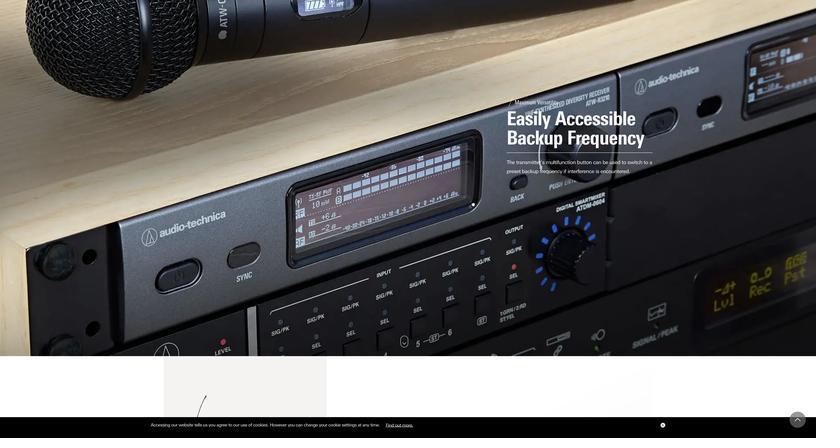 Task type: locate. For each thing, give the bounding box(es) containing it.
to right "agree"
[[228, 423, 232, 428]]

can
[[593, 160, 601, 166], [296, 423, 303, 428]]

can left be
[[593, 160, 601, 166]]

1 horizontal spatial you
[[288, 423, 295, 428]]

our left "website"
[[171, 423, 178, 428]]

you right 'us'
[[209, 423, 216, 428]]

accessing
[[151, 423, 170, 428]]

cross image
[[661, 425, 664, 427]]

tells
[[194, 423, 202, 428]]

can left change
[[296, 423, 303, 428]]

transmitter's
[[516, 160, 545, 166]]

arrow up image
[[795, 418, 801, 423]]

product photo image
[[164, 357, 327, 439], [327, 357, 653, 439]]

to left a in the right of the page
[[644, 160, 648, 166]]

1 you from the left
[[209, 423, 216, 428]]

0 horizontal spatial our
[[171, 423, 178, 428]]

1 horizontal spatial our
[[233, 423, 239, 428]]

to
[[622, 160, 626, 166], [644, 160, 648, 166], [228, 423, 232, 428]]

frequency
[[540, 169, 562, 175]]

settings
[[342, 423, 357, 428]]

you right however
[[288, 423, 295, 428]]

our left use
[[233, 423, 239, 428]]

0 horizontal spatial to
[[228, 423, 232, 428]]

interference
[[568, 169, 594, 175]]

to right used
[[622, 160, 626, 166]]

0 vertical spatial can
[[593, 160, 601, 166]]

encountered.
[[601, 169, 630, 175]]

2 you from the left
[[288, 423, 295, 428]]

1 horizontal spatial to
[[622, 160, 626, 166]]

preset
[[507, 169, 521, 175]]

1 vertical spatial can
[[296, 423, 303, 428]]

our
[[171, 423, 178, 428], [233, 423, 239, 428]]

0 horizontal spatial you
[[209, 423, 216, 428]]

find out more. link
[[381, 421, 418, 431]]

1 horizontal spatial can
[[593, 160, 601, 166]]

you
[[209, 423, 216, 428], [288, 423, 295, 428]]



Task type: describe. For each thing, give the bounding box(es) containing it.
out
[[395, 423, 401, 428]]

switch
[[628, 160, 642, 166]]

is
[[596, 169, 599, 175]]

to for accessing our website tells us you agree to our use of cookies. however you can change your cookie settings at any time.
[[228, 423, 232, 428]]

find out more.
[[386, 423, 413, 428]]

multifunction
[[546, 160, 576, 166]]

button
[[577, 160, 592, 166]]

a
[[650, 160, 652, 166]]

backup
[[522, 169, 539, 175]]

website
[[179, 423, 193, 428]]

the
[[507, 160, 515, 166]]

more.
[[402, 423, 413, 428]]

1 product photo image from the left
[[164, 357, 327, 439]]

used
[[610, 160, 620, 166]]

0 horizontal spatial can
[[296, 423, 303, 428]]

2 product photo image from the left
[[327, 357, 653, 439]]

to for the transmitter's multifunction button can be used to switch to a preset backup frequency if interference is encountered.
[[622, 160, 626, 166]]

if
[[564, 169, 566, 175]]

us
[[203, 423, 207, 428]]

1 our from the left
[[171, 423, 178, 428]]

the transmitter's multifunction button can be used to switch to a preset backup frequency if interference is encountered.
[[507, 160, 652, 175]]

any
[[362, 423, 369, 428]]

2 our from the left
[[233, 423, 239, 428]]

at
[[358, 423, 361, 428]]

can inside the transmitter's multifunction button can be used to switch to a preset backup frequency if interference is encountered.
[[593, 160, 601, 166]]

of
[[248, 423, 252, 428]]

accessing our website tells us you agree to our use of cookies. however you can change your cookie settings at any time.
[[151, 423, 381, 428]]

2 horizontal spatial to
[[644, 160, 648, 166]]

find
[[386, 423, 394, 428]]

your
[[319, 423, 327, 428]]

cookies.
[[253, 423, 269, 428]]

time.
[[370, 423, 380, 428]]

be
[[603, 160, 608, 166]]

agree
[[217, 423, 227, 428]]

however
[[270, 423, 287, 428]]

change
[[304, 423, 318, 428]]

cookie
[[328, 423, 341, 428]]

use
[[241, 423, 247, 428]]



Task type: vqa. For each thing, say whether or not it's contained in the screenshot.
rightmost can
yes



